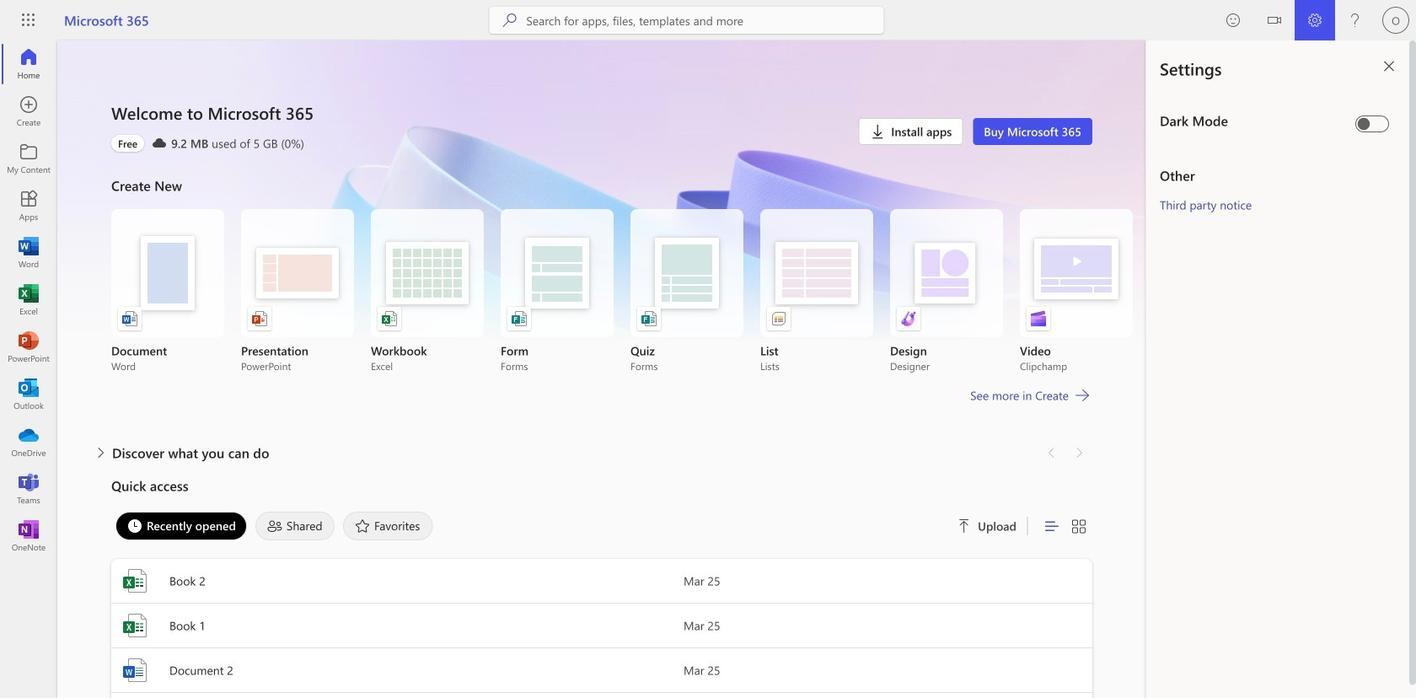 Task type: locate. For each thing, give the bounding box(es) containing it.
other element
[[1160, 166, 1396, 185]]

row group
[[111, 693, 1093, 698]]

region
[[1096, 40, 1416, 698], [1147, 40, 1416, 698]]

Search box. Suggestions appear as you type. search field
[[526, 7, 884, 34]]

o image
[[1383, 7, 1410, 34]]

lists list image
[[771, 310, 787, 327]]

list
[[111, 209, 1133, 373]]

new quiz image
[[641, 310, 658, 327]]

powerpoint image
[[20, 339, 37, 356]]

tab list
[[111, 508, 938, 545]]

my content image
[[20, 150, 37, 167]]

outlook image
[[20, 386, 37, 403]]

application
[[0, 40, 1147, 698]]

excel image up excel icon
[[121, 567, 148, 594]]

1 horizontal spatial excel image
[[121, 567, 148, 594]]

excel image up powerpoint icon
[[20, 292, 37, 309]]

navigation
[[0, 40, 57, 560]]

banner
[[0, 0, 1416, 43]]

create image
[[20, 103, 37, 120]]

1 tab from the left
[[111, 512, 251, 540]]

word image
[[20, 244, 37, 261]]

apps image
[[20, 197, 37, 214]]

excel image
[[20, 292, 37, 309], [121, 567, 148, 594]]

this account doesn't have a microsoft 365 subscription. click to view your benefits. tooltip
[[111, 135, 144, 152]]

create new element
[[111, 172, 1133, 439]]

0 vertical spatial excel image
[[20, 292, 37, 309]]

1 region from the left
[[1096, 40, 1416, 698]]

tab
[[111, 512, 251, 540], [251, 512, 339, 540], [339, 512, 437, 540]]

None search field
[[489, 7, 884, 34]]

2 tab from the left
[[251, 512, 339, 540]]

designer design image
[[900, 310, 917, 327], [900, 310, 917, 327]]

excel workbook image
[[381, 310, 398, 327]]

powerpoint presentation image
[[251, 310, 268, 327]]

name book 1 cell
[[111, 612, 684, 639]]



Task type: vqa. For each thing, say whether or not it's contained in the screenshot.
search box. suggestions appear as you type. search field
yes



Task type: describe. For each thing, give the bounding box(es) containing it.
word document image
[[121, 310, 138, 327]]

name book 2 cell
[[111, 567, 684, 594]]

word image
[[121, 657, 148, 684]]

dark mode element
[[1160, 111, 1349, 130]]

onedrive image
[[20, 433, 37, 450]]

onenote image
[[20, 528, 37, 545]]

teams image
[[20, 481, 37, 497]]

0 horizontal spatial excel image
[[20, 292, 37, 309]]

clipchamp video image
[[1030, 310, 1047, 327]]

home image
[[20, 56, 37, 73]]

2 region from the left
[[1147, 40, 1416, 698]]

shared element
[[255, 512, 335, 540]]

3 tab from the left
[[339, 512, 437, 540]]

1 vertical spatial excel image
[[121, 567, 148, 594]]

name document 2 cell
[[111, 657, 684, 684]]

excel image
[[121, 612, 148, 639]]

recently opened element
[[115, 512, 247, 540]]

forms survey image
[[511, 310, 528, 327]]

favorites element
[[343, 512, 433, 540]]



